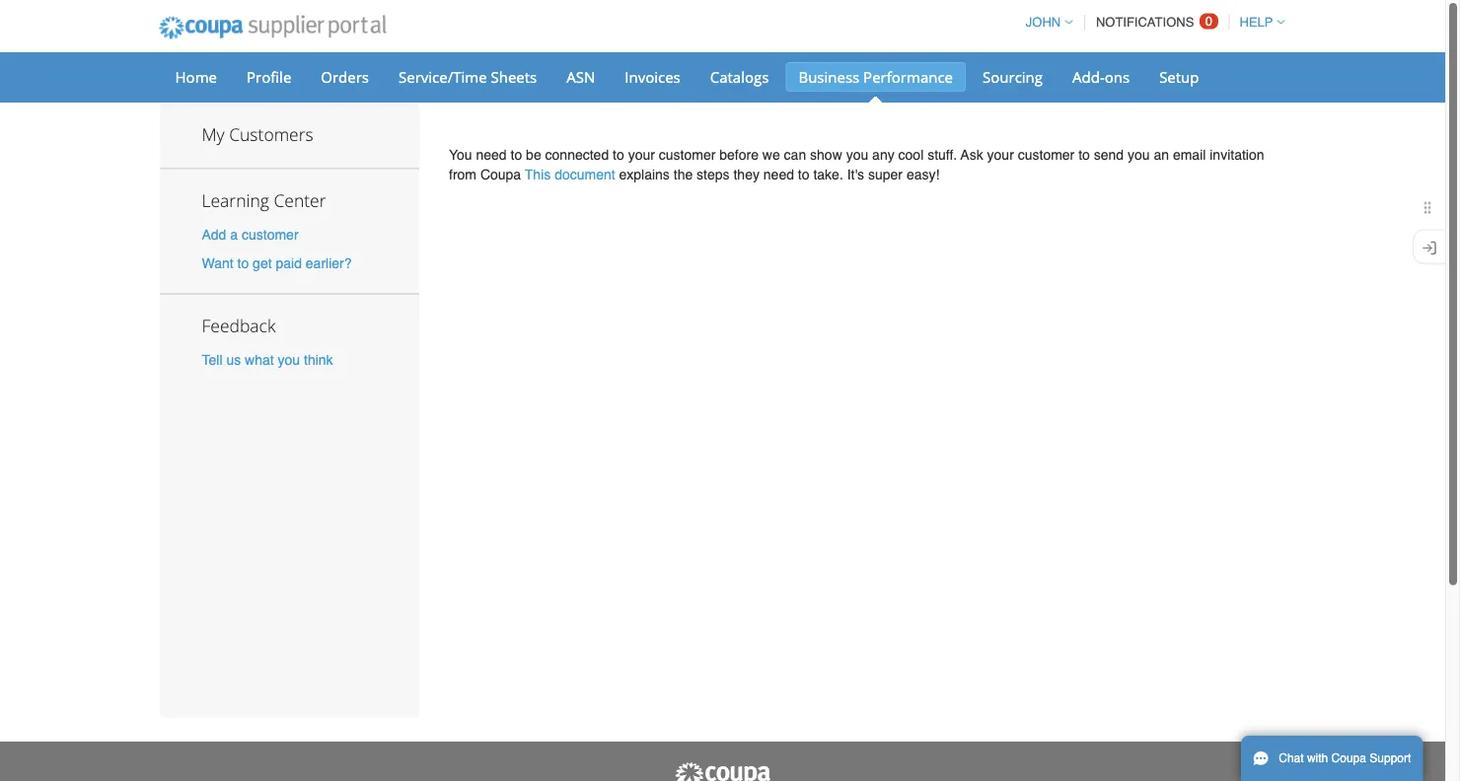 Task type: locate. For each thing, give the bounding box(es) containing it.
add a customer
[[202, 226, 298, 242]]

customers
[[229, 123, 313, 146]]

john link
[[1017, 15, 1073, 30]]

home
[[175, 67, 217, 87]]

business performance
[[799, 67, 953, 87]]

need
[[476, 147, 507, 163], [763, 167, 794, 183]]

customer left send
[[1018, 147, 1075, 163]]

invoices
[[625, 67, 680, 87]]

1 vertical spatial coupa
[[1331, 752, 1366, 766]]

get
[[253, 255, 272, 271]]

customer
[[659, 147, 716, 163], [1018, 147, 1075, 163], [242, 226, 298, 242]]

need down we
[[763, 167, 794, 183]]

coupa right with
[[1331, 752, 1366, 766]]

1 horizontal spatial coupa supplier portal image
[[673, 762, 772, 781]]

1 horizontal spatial your
[[987, 147, 1014, 163]]

from
[[449, 167, 477, 183]]

0 vertical spatial need
[[476, 147, 507, 163]]

sheets
[[491, 67, 537, 87]]

catalogs link
[[697, 62, 782, 92]]

0
[[1205, 14, 1213, 29]]

orders link
[[308, 62, 382, 92]]

0 horizontal spatial coupa supplier portal image
[[146, 3, 400, 52]]

setup
[[1159, 67, 1199, 87]]

ask
[[961, 147, 983, 163]]

coupa
[[480, 167, 521, 183], [1331, 752, 1366, 766]]

document
[[555, 167, 615, 183]]

help link
[[1231, 15, 1285, 30]]

0 vertical spatial coupa
[[480, 167, 521, 183]]

1 horizontal spatial coupa
[[1331, 752, 1366, 766]]

profile
[[247, 67, 291, 87]]

add a customer link
[[202, 226, 298, 242]]

you left think
[[278, 352, 300, 368]]

connected
[[545, 147, 609, 163]]

show
[[810, 147, 842, 163]]

you
[[846, 147, 868, 163], [1128, 147, 1150, 163], [278, 352, 300, 368]]

you up "it's"
[[846, 147, 868, 163]]

2 horizontal spatial you
[[1128, 147, 1150, 163]]

coupa inside button
[[1331, 752, 1366, 766]]

you left the an
[[1128, 147, 1150, 163]]

performance
[[863, 67, 953, 87]]

your up explains
[[628, 147, 655, 163]]

sourcing
[[983, 67, 1043, 87]]

super
[[868, 167, 903, 183]]

navigation
[[1017, 3, 1285, 41]]

0 horizontal spatial coupa
[[480, 167, 521, 183]]

chat with coupa support
[[1279, 752, 1411, 766]]

your right ask
[[987, 147, 1014, 163]]

0 horizontal spatial need
[[476, 147, 507, 163]]

customer up the the
[[659, 147, 716, 163]]

learning center
[[202, 188, 326, 211]]

0 vertical spatial coupa supplier portal image
[[146, 3, 400, 52]]

coupa left this
[[480, 167, 521, 183]]

0 horizontal spatial you
[[278, 352, 300, 368]]

think
[[304, 352, 333, 368]]

1 horizontal spatial customer
[[659, 147, 716, 163]]

coupa supplier portal image
[[146, 3, 400, 52], [673, 762, 772, 781]]

want to get paid earlier?
[[202, 255, 352, 271]]

1 vertical spatial need
[[763, 167, 794, 183]]

your
[[628, 147, 655, 163], [987, 147, 1014, 163]]

0 horizontal spatial customer
[[242, 226, 298, 242]]

2 your from the left
[[987, 147, 1014, 163]]

tell us what you think
[[202, 352, 333, 368]]

tell us what you think button
[[202, 350, 333, 370]]

need right you
[[476, 147, 507, 163]]

ons
[[1105, 67, 1130, 87]]

1 horizontal spatial need
[[763, 167, 794, 183]]

to
[[511, 147, 522, 163], [613, 147, 624, 163], [1078, 147, 1090, 163], [798, 167, 810, 183], [237, 255, 249, 271]]

0 horizontal spatial your
[[628, 147, 655, 163]]

this document explains the steps they need to take. it's super easy!
[[525, 167, 940, 183]]

notifications 0
[[1096, 14, 1213, 30]]

email
[[1173, 147, 1206, 163]]

customer up 'want to get paid earlier?'
[[242, 226, 298, 242]]

asn link
[[554, 62, 608, 92]]

want
[[202, 255, 233, 271]]

to left send
[[1078, 147, 1090, 163]]

you need to be connected to your customer before we can show you any cool stuff.  ask your customer to send you an email invitation from coupa
[[449, 147, 1264, 183]]

chat with coupa support button
[[1241, 736, 1423, 781]]

to left the get
[[237, 255, 249, 271]]



Task type: vqa. For each thing, say whether or not it's contained in the screenshot.
Governance
no



Task type: describe. For each thing, give the bounding box(es) containing it.
1 horizontal spatial you
[[846, 147, 868, 163]]

invitation
[[1210, 147, 1264, 163]]

to left 'be'
[[511, 147, 522, 163]]

service/time sheets link
[[386, 62, 550, 92]]

asn
[[567, 67, 595, 87]]

profile link
[[234, 62, 304, 92]]

notifications
[[1096, 15, 1194, 30]]

this document link
[[525, 167, 615, 183]]

navigation containing notifications 0
[[1017, 3, 1285, 41]]

feedback
[[202, 314, 276, 337]]

setup link
[[1147, 62, 1212, 92]]

stuff.
[[928, 147, 957, 163]]

add
[[202, 226, 226, 242]]

my customers
[[202, 123, 313, 146]]

1 your from the left
[[628, 147, 655, 163]]

easy!
[[907, 167, 940, 183]]

you inside button
[[278, 352, 300, 368]]

invoices link
[[612, 62, 693, 92]]

add-ons link
[[1060, 62, 1143, 92]]

cool
[[898, 147, 924, 163]]

want to get paid earlier? link
[[202, 255, 352, 271]]

with
[[1307, 752, 1328, 766]]

you
[[449, 147, 472, 163]]

to up explains
[[613, 147, 624, 163]]

add-ons
[[1072, 67, 1130, 87]]

what
[[245, 352, 274, 368]]

service/time sheets
[[399, 67, 537, 87]]

any
[[872, 147, 894, 163]]

learning
[[202, 188, 269, 211]]

earlier?
[[306, 255, 352, 271]]

before
[[719, 147, 759, 163]]

1 vertical spatial coupa supplier portal image
[[673, 762, 772, 781]]

business
[[799, 67, 860, 87]]

it's
[[847, 167, 864, 183]]

to down can
[[798, 167, 810, 183]]

home link
[[162, 62, 230, 92]]

coupa inside you need to be connected to your customer before we can show you any cool stuff.  ask your customer to send you an email invitation from coupa
[[480, 167, 521, 183]]

us
[[226, 352, 241, 368]]

this
[[525, 167, 551, 183]]

center
[[274, 188, 326, 211]]

my
[[202, 123, 225, 146]]

catalogs
[[710, 67, 769, 87]]

2 horizontal spatial customer
[[1018, 147, 1075, 163]]

send
[[1094, 147, 1124, 163]]

paid
[[276, 255, 302, 271]]

need inside you need to be connected to your customer before we can show you any cool stuff.  ask your customer to send you an email invitation from coupa
[[476, 147, 507, 163]]

support
[[1370, 752, 1411, 766]]

be
[[526, 147, 541, 163]]

take.
[[813, 167, 843, 183]]

can
[[784, 147, 806, 163]]

add-
[[1072, 67, 1105, 87]]

the
[[674, 167, 693, 183]]

an
[[1154, 147, 1169, 163]]

orders
[[321, 67, 369, 87]]

we
[[762, 147, 780, 163]]

service/time
[[399, 67, 487, 87]]

steps
[[697, 167, 730, 183]]

chat
[[1279, 752, 1304, 766]]

they
[[733, 167, 760, 183]]

sourcing link
[[970, 62, 1056, 92]]

a
[[230, 226, 238, 242]]

explains
[[619, 167, 670, 183]]

help
[[1240, 15, 1273, 30]]

business performance link
[[786, 62, 966, 92]]

tell
[[202, 352, 222, 368]]

john
[[1026, 15, 1061, 30]]



